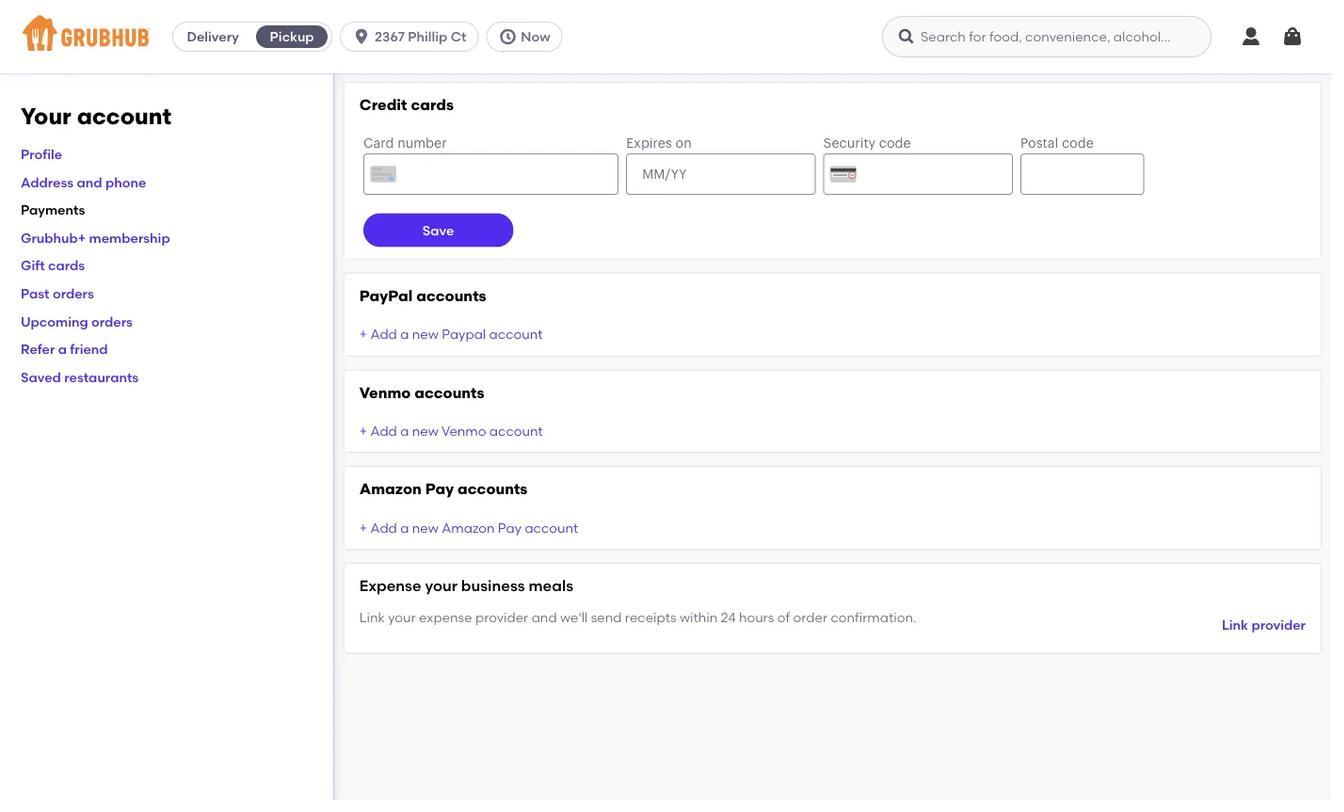 Task type: describe. For each thing, give the bounding box(es) containing it.
grubhub+ membership
[[21, 230, 170, 246]]

1 horizontal spatial venmo
[[442, 423, 486, 439]]

account right paypal
[[489, 326, 543, 342]]

and inside link your expense provider and we'll send receipts within 24 hours of order confirmation. link provider
[[532, 609, 557, 625]]

link provider button
[[1222, 608, 1306, 642]]

paypal
[[442, 326, 486, 342]]

orders for past orders
[[53, 285, 94, 301]]

accounts for venmo accounts
[[414, 383, 484, 401]]

new for amazon
[[412, 520, 439, 536]]

saved restaurants
[[21, 369, 139, 385]]

upcoming orders link
[[21, 313, 133, 329]]

0 horizontal spatial provider
[[475, 609, 528, 625]]

accounts for paypal accounts
[[416, 286, 486, 305]]

account up phone
[[77, 103, 171, 130]]

past orders link
[[21, 285, 94, 301]]

business
[[461, 577, 525, 595]]

pickup button
[[252, 22, 331, 52]]

add for amazon pay accounts
[[370, 520, 397, 536]]

a right refer
[[58, 341, 67, 357]]

meals
[[529, 577, 573, 595]]

your
[[21, 103, 71, 130]]

paypal
[[359, 286, 413, 305]]

confirmation.
[[831, 609, 916, 625]]

cards for gift cards
[[48, 258, 85, 274]]

2367 phillip ct button
[[340, 22, 486, 52]]

a for paypal
[[400, 326, 409, 342]]

+ add a new venmo account link
[[359, 423, 543, 439]]

gift cards link
[[21, 258, 85, 274]]

main navigation navigation
[[0, 0, 1332, 73]]

svg image inside now button
[[498, 27, 517, 46]]

hours
[[739, 609, 774, 625]]

amazon pay accounts
[[359, 480, 528, 498]]

address
[[21, 174, 74, 190]]

of
[[777, 609, 790, 625]]

your for link
[[388, 609, 416, 625]]

saved
[[21, 369, 61, 385]]

address and phone link
[[21, 174, 146, 190]]

upcoming
[[21, 313, 88, 329]]

0 horizontal spatial pay
[[425, 480, 454, 498]]

2 horizontal spatial svg image
[[1240, 25, 1262, 48]]

1 horizontal spatial pay
[[498, 520, 522, 536]]

order
[[793, 609, 828, 625]]

0 vertical spatial venmo
[[359, 383, 411, 401]]

expense
[[359, 577, 421, 595]]

2 vertical spatial accounts
[[458, 480, 528, 498]]

receipts
[[625, 609, 676, 625]]

venmo accounts
[[359, 383, 484, 401]]

payments link
[[21, 202, 85, 218]]

Search for food, convenience, alcohol... search field
[[882, 16, 1212, 57]]

grubhub+ membership link
[[21, 230, 170, 246]]

profile link
[[21, 146, 62, 162]]

save link
[[359, 134, 1306, 247]]

now button
[[486, 22, 570, 52]]

add for venmo accounts
[[370, 423, 397, 439]]

link your expense provider and we'll send receipts within 24 hours of order confirmation. link provider
[[359, 609, 1306, 633]]

gift cards
[[21, 258, 85, 274]]

your account
[[21, 103, 171, 130]]

0 vertical spatial amazon
[[359, 480, 422, 498]]

delivery button
[[173, 22, 252, 52]]

+ for venmo accounts
[[359, 423, 367, 439]]

cards for credit cards
[[411, 96, 454, 114]]

save button
[[363, 213, 513, 247]]

1 horizontal spatial svg image
[[1281, 25, 1304, 48]]

1 horizontal spatial link
[[1222, 617, 1248, 633]]

paypal accounts
[[359, 286, 486, 305]]

1 horizontal spatial provider
[[1251, 617, 1306, 633]]

membership
[[89, 230, 170, 246]]



Task type: vqa. For each thing, say whether or not it's contained in the screenshot.
third the Add from the bottom
yes



Task type: locate. For each thing, give the bounding box(es) containing it.
0 horizontal spatial svg image
[[352, 27, 371, 46]]

amazon down "+ add a new venmo account" link
[[359, 480, 422, 498]]

1 vertical spatial orders
[[91, 313, 133, 329]]

1 vertical spatial accounts
[[414, 383, 484, 401]]

1 horizontal spatial and
[[532, 609, 557, 625]]

venmo up "+ add a new venmo account" link
[[359, 383, 411, 401]]

0 vertical spatial +
[[359, 326, 367, 342]]

account
[[77, 103, 171, 130], [489, 326, 543, 342], [489, 423, 543, 439], [525, 520, 578, 536]]

ct
[[451, 29, 466, 45]]

+ add a new amazon pay account
[[359, 520, 578, 536]]

3 + from the top
[[359, 520, 367, 536]]

svg image inside the '2367 phillip ct' button
[[352, 27, 371, 46]]

0 vertical spatial pay
[[425, 480, 454, 498]]

+
[[359, 326, 367, 342], [359, 423, 367, 439], [359, 520, 367, 536]]

credit cards
[[359, 96, 454, 114]]

venmo down venmo accounts
[[442, 423, 486, 439]]

1 horizontal spatial cards
[[411, 96, 454, 114]]

provider
[[475, 609, 528, 625], [1251, 617, 1306, 633]]

+ up expense
[[359, 520, 367, 536]]

payments
[[21, 202, 85, 218]]

1 horizontal spatial your
[[425, 577, 457, 595]]

orders up "upcoming orders"
[[53, 285, 94, 301]]

a for venmo
[[400, 423, 409, 439]]

+ down venmo accounts
[[359, 423, 367, 439]]

2 vertical spatial new
[[412, 520, 439, 536]]

add up expense
[[370, 520, 397, 536]]

your inside link your expense provider and we'll send receipts within 24 hours of order confirmation. link provider
[[388, 609, 416, 625]]

1 vertical spatial pay
[[498, 520, 522, 536]]

saved restaurants link
[[21, 369, 139, 385]]

account up "amazon pay accounts"
[[489, 423, 543, 439]]

a for amazon
[[400, 520, 409, 536]]

credit
[[359, 96, 407, 114]]

1 new from the top
[[412, 326, 439, 342]]

we'll
[[560, 609, 588, 625]]

orders
[[53, 285, 94, 301], [91, 313, 133, 329]]

0 horizontal spatial amazon
[[359, 480, 422, 498]]

delivery
[[187, 29, 239, 45]]

+ add a new paypal account
[[359, 326, 543, 342]]

past
[[21, 285, 49, 301]]

0 vertical spatial add
[[370, 326, 397, 342]]

24
[[721, 609, 736, 625]]

orders up friend
[[91, 313, 133, 329]]

your up expense
[[425, 577, 457, 595]]

1 vertical spatial cards
[[48, 258, 85, 274]]

0 horizontal spatial link
[[359, 609, 385, 625]]

restaurants
[[64, 369, 139, 385]]

a down paypal accounts at left
[[400, 326, 409, 342]]

accounts up + add a new paypal account link
[[416, 286, 486, 305]]

save
[[422, 222, 454, 238]]

1 vertical spatial venmo
[[442, 423, 486, 439]]

svg image
[[1281, 25, 1304, 48], [498, 27, 517, 46]]

link
[[359, 609, 385, 625], [1222, 617, 1248, 633]]

refer
[[21, 341, 55, 357]]

phone
[[105, 174, 146, 190]]

past orders
[[21, 285, 94, 301]]

+ for amazon pay accounts
[[359, 520, 367, 536]]

new
[[412, 326, 439, 342], [412, 423, 439, 439], [412, 520, 439, 536]]

pay
[[425, 480, 454, 498], [498, 520, 522, 536]]

1 horizontal spatial svg image
[[897, 27, 916, 46]]

address and phone
[[21, 174, 146, 190]]

0 vertical spatial and
[[77, 174, 102, 190]]

accounts up + add a new amazon pay account
[[458, 480, 528, 498]]

3 add from the top
[[370, 520, 397, 536]]

a
[[400, 326, 409, 342], [58, 341, 67, 357], [400, 423, 409, 439], [400, 520, 409, 536]]

venmo
[[359, 383, 411, 401], [442, 423, 486, 439]]

refer a friend
[[21, 341, 108, 357]]

1 vertical spatial +
[[359, 423, 367, 439]]

new left paypal
[[412, 326, 439, 342]]

+ add a new amazon pay account link
[[359, 520, 578, 536]]

2 vertical spatial add
[[370, 520, 397, 536]]

2 + from the top
[[359, 423, 367, 439]]

your for expense
[[425, 577, 457, 595]]

new for venmo
[[412, 423, 439, 439]]

new down venmo accounts
[[412, 423, 439, 439]]

a down venmo accounts
[[400, 423, 409, 439]]

your down expense
[[388, 609, 416, 625]]

0 horizontal spatial your
[[388, 609, 416, 625]]

+ add a new paypal account link
[[359, 326, 543, 342]]

cards
[[411, 96, 454, 114], [48, 258, 85, 274]]

now
[[521, 29, 550, 45]]

+ add a new venmo account
[[359, 423, 543, 439]]

accounts
[[416, 286, 486, 305], [414, 383, 484, 401], [458, 480, 528, 498]]

1 vertical spatial and
[[532, 609, 557, 625]]

0 vertical spatial accounts
[[416, 286, 486, 305]]

1 vertical spatial your
[[388, 609, 416, 625]]

0 horizontal spatial cards
[[48, 258, 85, 274]]

0 vertical spatial orders
[[53, 285, 94, 301]]

1 horizontal spatial amazon
[[442, 520, 495, 536]]

and left phone
[[77, 174, 102, 190]]

0 horizontal spatial venmo
[[359, 383, 411, 401]]

1 add from the top
[[370, 326, 397, 342]]

and
[[77, 174, 102, 190], [532, 609, 557, 625]]

new down "amazon pay accounts"
[[412, 520, 439, 536]]

add down venmo accounts
[[370, 423, 397, 439]]

0 horizontal spatial and
[[77, 174, 102, 190]]

cards right credit
[[411, 96, 454, 114]]

svg image
[[1240, 25, 1262, 48], [352, 27, 371, 46], [897, 27, 916, 46]]

0 vertical spatial your
[[425, 577, 457, 595]]

2 add from the top
[[370, 423, 397, 439]]

2367 phillip ct
[[375, 29, 466, 45]]

0 vertical spatial cards
[[411, 96, 454, 114]]

1 vertical spatial add
[[370, 423, 397, 439]]

cards up past orders link
[[48, 258, 85, 274]]

1 vertical spatial amazon
[[442, 520, 495, 536]]

2367
[[375, 29, 405, 45]]

new for paypal
[[412, 326, 439, 342]]

friend
[[70, 341, 108, 357]]

gift
[[21, 258, 45, 274]]

add for paypal accounts
[[370, 326, 397, 342]]

2 vertical spatial +
[[359, 520, 367, 536]]

+ down the paypal
[[359, 326, 367, 342]]

your
[[425, 577, 457, 595], [388, 609, 416, 625]]

profile
[[21, 146, 62, 162]]

pay up + add a new amazon pay account link
[[425, 480, 454, 498]]

a down "amazon pay accounts"
[[400, 520, 409, 536]]

add down the paypal
[[370, 326, 397, 342]]

1 vertical spatial new
[[412, 423, 439, 439]]

accounts up + add a new venmo account
[[414, 383, 484, 401]]

amazon down "amazon pay accounts"
[[442, 520, 495, 536]]

upcoming orders
[[21, 313, 133, 329]]

add
[[370, 326, 397, 342], [370, 423, 397, 439], [370, 520, 397, 536]]

pickup
[[270, 29, 314, 45]]

2 new from the top
[[412, 423, 439, 439]]

1 + from the top
[[359, 326, 367, 342]]

3 new from the top
[[412, 520, 439, 536]]

0 vertical spatial new
[[412, 326, 439, 342]]

expense your business meals
[[359, 577, 573, 595]]

amazon
[[359, 480, 422, 498], [442, 520, 495, 536]]

0 horizontal spatial svg image
[[498, 27, 517, 46]]

send
[[591, 609, 622, 625]]

account up meals
[[525, 520, 578, 536]]

orders for upcoming orders
[[91, 313, 133, 329]]

grubhub+
[[21, 230, 86, 246]]

expense
[[419, 609, 472, 625]]

pay up business
[[498, 520, 522, 536]]

refer a friend link
[[21, 341, 108, 357]]

and left we'll
[[532, 609, 557, 625]]

phillip
[[408, 29, 447, 45]]

+ for paypal accounts
[[359, 326, 367, 342]]

within
[[680, 609, 718, 625]]



